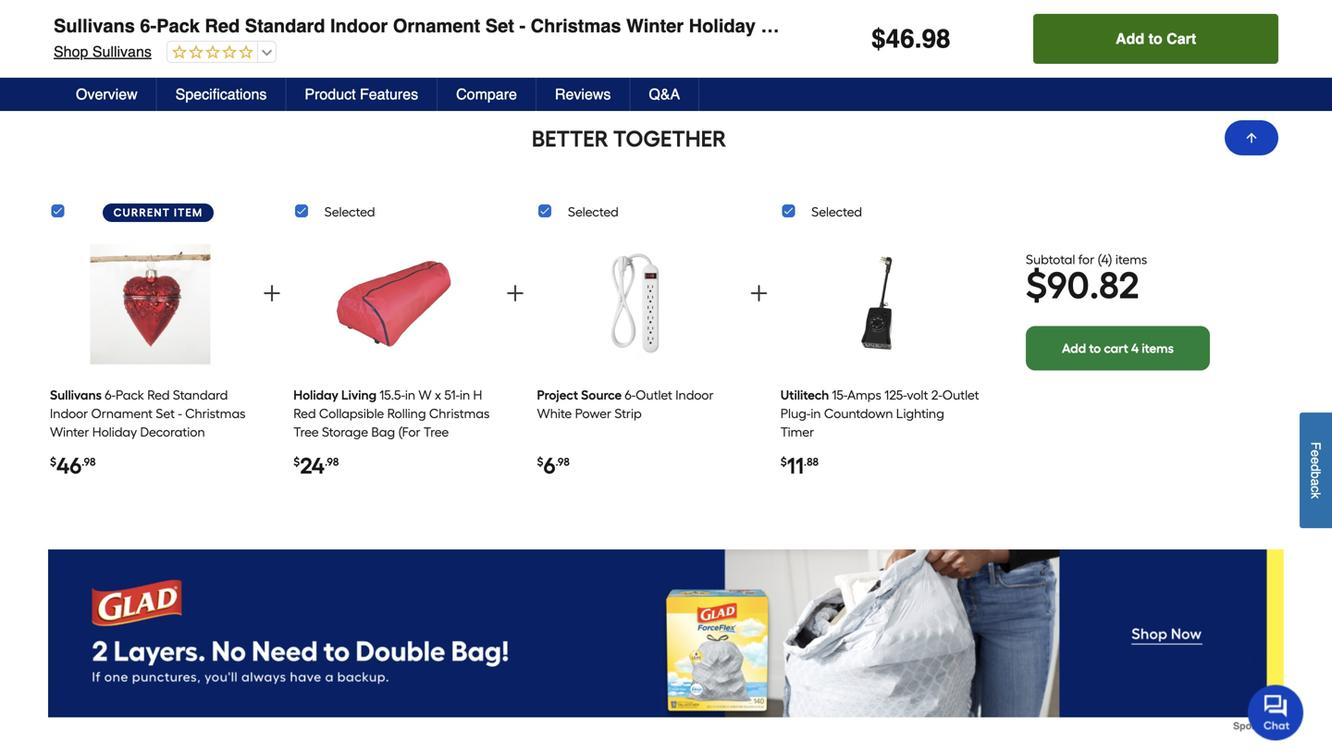 Task type: describe. For each thing, give the bounding box(es) containing it.
indoor inside 6-pack red standard indoor ornament set - christmas winter holiday decoration
[[50, 405, 88, 421]]

source
[[581, 387, 622, 403]]

b
[[1309, 471, 1323, 479]]

to for add to cart 4 items
[[1089, 341, 1101, 356]]

pack for sullivans 6-pack red standard indoor ornament set - christmas winter holiday decoration item # 5459275 | model # or5061kit
[[151, 0, 194, 22]]

or
[[1089, 36, 1100, 51]]

24 list item
[[293, 230, 494, 505]]

it
[[1131, 36, 1138, 51]]

q&a
[[649, 86, 680, 103]]

charge.
[[866, 54, 909, 69]]

in inside 15-amps 125-volt 2-outlet plug-in countdown lighting timer
[[811, 405, 821, 421]]

decoration for sullivans 6-pack red standard indoor ornament set - christmas winter holiday decoration
[[761, 15, 857, 37]]

15.5-
[[379, 387, 405, 403]]

product
[[305, 86, 356, 103]]

countdown
[[824, 405, 893, 421]]

2 e from the top
[[1309, 457, 1323, 464]]

model
[[146, 28, 181, 43]]

standard for sullivans 6-pack red standard indoor ornament set - christmas winter holiday decoration item # 5459275 | model # or5061kit
[[239, 0, 320, 22]]

$ inside subtotal for ( 4 ) items $ 90 .82
[[1026, 263, 1047, 308]]

4 for subtotal for ( 4 ) items $ 90 .82
[[1101, 252, 1109, 267]]

collapsible
[[319, 405, 384, 421]]

$ for $ 11 .88
[[781, 455, 787, 468]]

utilitech 15-amps 125-volt 2-outlet plug-in countdown lighting timer image
[[821, 237, 941, 372]]

red inside 6-pack red standard indoor ornament set - christmas winter holiday decoration
[[147, 387, 170, 403]]

store
[[1056, 36, 1085, 51]]

white
[[537, 405, 572, 421]]

11
[[787, 452, 804, 479]]

christmas inside sullivans 6-pack red standard indoor ornament set - christmas winter holiday decoration item # 5459275 | model # or5061kit
[[525, 0, 616, 22]]

(for
[[398, 424, 421, 440]]

current
[[113, 206, 170, 219]]

set for sullivans 6-pack red standard indoor ornament set - christmas winter holiday decoration item # 5459275 | model # or5061kit
[[480, 0, 509, 22]]

)
[[1109, 252, 1112, 267]]

46 list item
[[50, 230, 250, 505]]

15.5-in w x 51-in h red collapsible rolling christmas tree storage bag (for tree heights 7.1-ft-8-ft)
[[293, 387, 490, 458]]

add to cart 4 items link
[[1026, 326, 1210, 371]]

cart
[[1167, 30, 1196, 47]]

ft)
[[381, 442, 394, 458]]

1 horizontal spatial in
[[460, 387, 470, 403]]

storage
[[322, 424, 368, 440]]

item
[[1014, 36, 1038, 51]]

90
[[1047, 263, 1089, 308]]

specifications button
[[157, 78, 286, 111]]

red inside sullivans 6-pack red standard indoor ornament set - christmas winter holiday decoration item # 5459275 | model # or5061kit
[[199, 0, 234, 22]]

utilitech
[[781, 387, 829, 403]]

advertisement region
[[48, 549, 1284, 732]]

for
[[1078, 252, 1095, 267]]

rolling
[[387, 405, 426, 421]]

specifications
[[175, 86, 267, 103]]

timer
[[781, 424, 814, 440]]

plus image for 6
[[748, 282, 770, 304]]

compare
[[456, 86, 517, 103]]

add to cart
[[1116, 30, 1196, 47]]

item
[[174, 206, 203, 219]]

1 tree from the left
[[293, 424, 319, 440]]

sullivans for sullivans
[[50, 387, 102, 403]]

subtotal for ( 4 ) items $ 90 .82
[[1026, 252, 1147, 308]]

overview
[[76, 86, 138, 103]]

amps
[[847, 387, 881, 403]]

ornament for sullivans 6-pack red standard indoor ornament set - christmas winter holiday decoration
[[393, 15, 480, 37]]

new,
[[937, 36, 964, 51]]

$ 11 .88
[[781, 452, 819, 479]]

|
[[138, 28, 141, 43]]

item
[[48, 28, 73, 43]]

pack inside 6-pack red standard indoor ornament set - christmas winter holiday decoration
[[116, 387, 144, 403]]

a
[[1309, 479, 1323, 486]]

0 horizontal spatial in
[[405, 387, 415, 403]]

back
[[1141, 36, 1169, 51]]

better together heading
[[48, 124, 1210, 153]]

returns
[[944, 17, 993, 32]]

w
[[419, 387, 432, 403]]

easy & free returns return your new, unused item in-store or ship it back to us free of charge.
[[866, 17, 1241, 69]]

better
[[532, 125, 608, 152]]

$ for $ 46 . 98
[[871, 24, 886, 54]]

k
[[1309, 492, 1323, 499]]

compare button
[[438, 78, 537, 111]]

6- inside 6-pack red standard indoor ornament set - christmas winter holiday decoration
[[105, 387, 116, 403]]

f
[[1309, 442, 1323, 450]]

project
[[537, 387, 578, 403]]

red inside 15.5-in w x 51-in h red collapsible rolling christmas tree storage bag (for tree heights 7.1-ft-8-ft)
[[293, 405, 316, 421]]

subtotal
[[1026, 252, 1075, 267]]

indoor inside the 6-outlet indoor white power strip
[[676, 387, 714, 403]]

outlet inside 15-amps 125-volt 2-outlet plug-in countdown lighting timer
[[942, 387, 979, 403]]

of
[[1230, 36, 1241, 51]]

plus image for 46
[[261, 282, 283, 304]]

plug-
[[781, 405, 811, 421]]

7.1-
[[341, 442, 357, 458]]

holiday inside 6-pack red standard indoor ornament set - christmas winter holiday decoration
[[92, 424, 137, 440]]

to for add to cart
[[1149, 30, 1163, 47]]

sullivans for sullivans 6-pack red standard indoor ornament set - christmas winter holiday decoration item # 5459275 | model # or5061kit
[[48, 0, 129, 22]]

winter for sullivans 6-pack red standard indoor ornament set - christmas winter holiday decoration item # 5459275 | model # or5061kit
[[621, 0, 678, 22]]

ship
[[1104, 36, 1128, 51]]

1 # from the left
[[77, 28, 84, 43]]

project source 6-outlet indoor white power strip image
[[577, 237, 697, 372]]

add for add to cart
[[1116, 30, 1145, 47]]

.88
[[804, 455, 819, 468]]

.98 for 24
[[325, 455, 339, 468]]

cart
[[1104, 341, 1128, 356]]

heights
[[293, 442, 338, 458]]

volt
[[907, 387, 928, 403]]

- for sullivans 6-pack red standard indoor ornament set - christmas winter holiday decoration item # 5459275 | model # or5061kit
[[514, 0, 520, 22]]

strip
[[615, 405, 642, 421]]

5459275
[[84, 28, 135, 43]]

6
[[543, 452, 555, 479]]

8-
[[370, 442, 381, 458]]

$ for $ 46 .98
[[50, 455, 56, 468]]

$ 24 .98
[[293, 452, 339, 479]]

15-amps 125-volt 2-outlet plug-in countdown lighting timer
[[781, 387, 979, 440]]

46 for .98
[[56, 452, 82, 479]]



Task type: vqa. For each thing, say whether or not it's contained in the screenshot.
the bottom Bathroom
no



Task type: locate. For each thing, give the bounding box(es) containing it.
-
[[514, 0, 520, 22], [519, 15, 526, 37], [178, 405, 182, 421]]

set inside sullivans 6-pack red standard indoor ornament set - christmas winter holiday decoration item # 5459275 | model # or5061kit
[[480, 0, 509, 22]]

2 .98 from the left
[[325, 455, 339, 468]]

sullivans inside sullivans 6-pack red standard indoor ornament set - christmas winter holiday decoration item # 5459275 | model # or5061kit
[[48, 0, 129, 22]]

1 horizontal spatial 46
[[886, 24, 915, 54]]

current item
[[113, 206, 203, 219]]

free
[[913, 17, 940, 32]]

selected for 11
[[812, 204, 862, 220]]

tree right (for
[[424, 424, 449, 440]]

sullivans 6-pack red standard indoor ornament set - christmas winter holiday decoration image
[[90, 237, 210, 372]]

ornament inside 6-pack red standard indoor ornament set - christmas winter holiday decoration
[[91, 405, 153, 421]]

$ 46 .98
[[50, 452, 96, 479]]

outlet
[[636, 387, 672, 403], [942, 387, 979, 403]]

to inside add to cart button
[[1149, 30, 1163, 47]]

(
[[1098, 252, 1101, 267]]

chat invite button image
[[1248, 684, 1304, 741]]

# right item
[[77, 28, 84, 43]]

2 # from the left
[[185, 28, 192, 43]]

1 horizontal spatial .98
[[325, 455, 339, 468]]

1 .98 from the left
[[82, 455, 96, 468]]

$ 6 .98
[[537, 452, 570, 479]]

outlet right volt
[[942, 387, 979, 403]]

4 for add to cart 4 items
[[1131, 341, 1139, 356]]

christmas
[[525, 0, 616, 22], [531, 15, 621, 37], [185, 405, 246, 421], [429, 405, 490, 421]]

2 horizontal spatial selected
[[812, 204, 862, 220]]

sullivans 6-pack red standard indoor ornament set - christmas winter holiday decoration item # 5459275 | model # or5061kit
[[48, 0, 852, 43]]

0 horizontal spatial to
[[1089, 341, 1101, 356]]

product features
[[305, 86, 418, 103]]

to
[[1149, 30, 1163, 47], [1172, 36, 1183, 51], [1089, 341, 1101, 356]]

.98 inside "$ 24 .98"
[[325, 455, 339, 468]]

sullivans 6-pack red standard indoor ornament set - christmas winter holiday decoration
[[54, 15, 857, 37]]

15-
[[832, 387, 847, 403]]

2 horizontal spatial in
[[811, 405, 821, 421]]

6- inside sullivans 6-pack red standard indoor ornament set - christmas winter holiday decoration item # 5459275 | model # or5061kit
[[134, 0, 151, 22]]

indoor inside sullivans 6-pack red standard indoor ornament set - christmas winter holiday decoration item # 5459275 | model # or5061kit
[[325, 0, 382, 22]]

to inside "easy & free returns return your new, unused item in-store or ship it back to us free of charge."
[[1172, 36, 1183, 51]]

1 horizontal spatial to
[[1149, 30, 1163, 47]]

- for sullivans 6-pack red standard indoor ornament set - christmas winter holiday decoration
[[519, 15, 526, 37]]

- inside sullivans 6-pack red standard indoor ornament set - christmas winter holiday decoration item # 5459275 | model # or5061kit
[[514, 0, 520, 22]]

51-
[[444, 387, 460, 403]]

4 right cart
[[1131, 341, 1139, 356]]

0 vertical spatial items
[[1116, 252, 1147, 267]]

add for add to cart 4 items
[[1062, 341, 1086, 356]]

f e e d b a c k button
[[1300, 412, 1332, 528]]

f e e d b a c k
[[1309, 442, 1323, 499]]

indoor
[[325, 0, 382, 22], [330, 15, 388, 37], [676, 387, 714, 403], [50, 405, 88, 421]]

125-
[[885, 387, 907, 403]]

1 horizontal spatial add
[[1116, 30, 1145, 47]]

holiday up collapsible at the bottom left
[[293, 387, 339, 403]]

1 horizontal spatial tree
[[424, 424, 449, 440]]

to inside add to cart 4 items link
[[1089, 341, 1101, 356]]

q&a button
[[630, 78, 700, 111]]

0 horizontal spatial .98
[[82, 455, 96, 468]]

.98 inside $ 6 .98
[[555, 455, 570, 468]]

.98 down white at bottom left
[[555, 455, 570, 468]]

1 vertical spatial 4
[[1131, 341, 1139, 356]]

selected for 24
[[324, 204, 375, 220]]

2 outlet from the left
[[942, 387, 979, 403]]

4 right for
[[1101, 252, 1109, 267]]

0 horizontal spatial outlet
[[636, 387, 672, 403]]

6 list item
[[537, 230, 737, 505]]

1 vertical spatial add
[[1062, 341, 1086, 356]]

$ inside "$ 24 .98"
[[293, 455, 300, 468]]

us
[[1187, 36, 1200, 51]]

to right it on the top right
[[1149, 30, 1163, 47]]

or5061kit
[[192, 28, 261, 43]]

4 inside subtotal for ( 4 ) items $ 90 .82
[[1101, 252, 1109, 267]]

in left w
[[405, 387, 415, 403]]

holiday up q&a button
[[689, 15, 756, 37]]

unused
[[968, 36, 1010, 51]]

holiday up $ 46 .98
[[92, 424, 137, 440]]

46 for .
[[886, 24, 915, 54]]

set for sullivans 6-pack red standard indoor ornament set - christmas winter holiday decoration
[[485, 15, 514, 37]]

2 selected from the left
[[568, 204, 619, 220]]

red up or5061kit
[[199, 0, 234, 22]]

project source
[[537, 387, 622, 403]]

1 horizontal spatial #
[[185, 28, 192, 43]]

pack
[[151, 0, 194, 22], [156, 15, 200, 37], [116, 387, 144, 403]]

3 .98 from the left
[[555, 455, 570, 468]]

decoration inside 6-pack red standard indoor ornament set - christmas winter holiday decoration
[[140, 424, 205, 440]]

christmas inside 6-pack red standard indoor ornament set - christmas winter holiday decoration
[[185, 405, 246, 421]]

2 horizontal spatial to
[[1172, 36, 1183, 51]]

ft-
[[357, 442, 370, 458]]

2 horizontal spatial .98
[[555, 455, 570, 468]]

items right )
[[1116, 252, 1147, 267]]

0 horizontal spatial 46
[[56, 452, 82, 479]]

holiday living 15.5-in w x 51-in h red collapsible rolling christmas tree storage bag (for tree heights 7.1-ft-8-ft) image
[[334, 237, 454, 372]]

add inside button
[[1116, 30, 1145, 47]]

zero stars image
[[167, 44, 253, 62], [162, 52, 248, 69]]

in down utilitech
[[811, 405, 821, 421]]

e up d
[[1309, 450, 1323, 457]]

.82
[[1089, 263, 1139, 308]]

product features button
[[286, 78, 438, 111]]

6-outlet indoor white power strip
[[537, 387, 714, 421]]

holiday inside 24 "list item"
[[293, 387, 339, 403]]

tree up heights
[[293, 424, 319, 440]]

items right cart
[[1142, 341, 1174, 356]]

red
[[199, 0, 234, 22], [205, 15, 240, 37], [147, 387, 170, 403], [293, 405, 316, 421]]

.98 for 6
[[555, 455, 570, 468]]

pack inside sullivans 6-pack red standard indoor ornament set - christmas winter holiday decoration item # 5459275 | model # or5061kit
[[151, 0, 194, 22]]

winter up 'q&a'
[[626, 15, 684, 37]]

$ 46 . 98
[[871, 24, 951, 54]]

together
[[613, 125, 726, 152]]

arrow up image
[[1244, 130, 1259, 145]]

1 vertical spatial items
[[1142, 341, 1174, 356]]

in-
[[1042, 36, 1056, 51]]

0 vertical spatial 4
[[1101, 252, 1109, 267]]

d
[[1309, 464, 1323, 471]]

outlet inside the 6-outlet indoor white power strip
[[636, 387, 672, 403]]

red down the sullivans 6-pack red standard indoor ornament set - christmas winter holiday decoration image
[[147, 387, 170, 403]]

.98 inside $ 46 .98
[[82, 455, 96, 468]]

4 inside add to cart 4 items link
[[1131, 341, 1139, 356]]

$ for $ 6 .98
[[537, 455, 543, 468]]

items
[[1116, 252, 1147, 267], [1142, 341, 1174, 356]]

e up b
[[1309, 457, 1323, 464]]

$ inside $ 46 .98
[[50, 455, 56, 468]]

red right model
[[205, 15, 240, 37]]

6-pack red standard indoor ornament set - christmas winter holiday decoration
[[50, 387, 246, 440]]

tree
[[293, 424, 319, 440], [424, 424, 449, 440]]

.98 for 46
[[82, 455, 96, 468]]

sullivans inside 46 "list item"
[[50, 387, 102, 403]]

1 selected from the left
[[324, 204, 375, 220]]

0 horizontal spatial selected
[[324, 204, 375, 220]]

to left cart
[[1089, 341, 1101, 356]]

0 horizontal spatial 4
[[1101, 252, 1109, 267]]

2 plus image from the left
[[748, 282, 770, 304]]

plus image
[[261, 282, 283, 304], [748, 282, 770, 304]]

winter up $ 46 .98
[[50, 424, 89, 440]]

h
[[473, 387, 482, 403]]

free
[[1204, 36, 1226, 51]]

return
[[866, 36, 905, 51]]

holiday inside sullivans 6-pack red standard indoor ornament set - christmas winter holiday decoration item # 5459275 | model # or5061kit
[[683, 0, 750, 22]]

standard inside 6-pack red standard indoor ornament set - christmas winter holiday decoration
[[173, 387, 228, 403]]

2-
[[931, 387, 942, 403]]

decoration for sullivans 6-pack red standard indoor ornament set - christmas winter holiday decoration item # 5459275 | model # or5061kit
[[755, 0, 852, 22]]

$ for $ 24 .98
[[293, 455, 300, 468]]

winter up item number 5 4 5 9 2 7 5 and model number o r 5 0 6 1 k i t element
[[621, 0, 678, 22]]

features
[[360, 86, 418, 103]]

add
[[1116, 30, 1145, 47], [1062, 341, 1086, 356]]

0 horizontal spatial #
[[77, 28, 84, 43]]

e
[[1309, 450, 1323, 457], [1309, 457, 1323, 464]]

holiday living
[[293, 387, 377, 403]]

1 outlet from the left
[[636, 387, 672, 403]]

1 horizontal spatial outlet
[[942, 387, 979, 403]]

winter inside sullivans 6-pack red standard indoor ornament set - christmas winter holiday decoration item # 5459275 | model # or5061kit
[[621, 0, 678, 22]]

in left h at the bottom
[[460, 387, 470, 403]]

ornament for sullivans 6-pack red standard indoor ornament set - christmas winter holiday decoration item # 5459275 | model # or5061kit
[[387, 0, 475, 22]]

0 horizontal spatial plus image
[[261, 282, 283, 304]]

1 e from the top
[[1309, 450, 1323, 457]]

1 plus image from the left
[[261, 282, 283, 304]]

1 horizontal spatial selected
[[568, 204, 619, 220]]

selected
[[324, 204, 375, 220], [568, 204, 619, 220], [812, 204, 862, 220]]

3 selected from the left
[[812, 204, 862, 220]]

item number 5 4 5 9 2 7 5 and model number o r 5 0 6 1 k i t element
[[48, 26, 1284, 44]]

easy
[[866, 17, 896, 32]]

heart outline image
[[290, 49, 313, 71]]

.
[[915, 24, 922, 54]]

decoration inside sullivans 6-pack red standard indoor ornament set - christmas winter holiday decoration item # 5459275 | model # or5061kit
[[755, 0, 852, 22]]

1 vertical spatial 46
[[56, 452, 82, 479]]

reviews
[[555, 86, 611, 103]]

ornament inside sullivans 6-pack red standard indoor ornament set - christmas winter holiday decoration item # 5459275 | model # or5061kit
[[387, 0, 475, 22]]

plus image
[[504, 282, 527, 304]]

6- inside the 6-outlet indoor white power strip
[[625, 387, 636, 403]]

&
[[900, 17, 909, 32]]

11 list item
[[781, 230, 981, 505]]

c
[[1309, 486, 1323, 492]]

winter
[[621, 0, 678, 22], [626, 15, 684, 37], [50, 424, 89, 440]]

4
[[1101, 252, 1109, 267], [1131, 341, 1139, 356]]

holiday up item number 5 4 5 9 2 7 5 and model number o r 5 0 6 1 k i t element
[[683, 0, 750, 22]]

0 vertical spatial add
[[1116, 30, 1145, 47]]

#
[[77, 28, 84, 43], [185, 28, 192, 43]]

.98 left 7.1-
[[325, 455, 339, 468]]

add to cart button
[[1034, 14, 1279, 64]]

red down holiday living
[[293, 405, 316, 421]]

0 horizontal spatial tree
[[293, 424, 319, 440]]

power
[[575, 405, 611, 421]]

set inside 6-pack red standard indoor ornament set - christmas winter holiday decoration
[[156, 405, 175, 421]]

24
[[300, 452, 325, 479]]

x
[[435, 387, 441, 403]]

ornament
[[387, 0, 475, 22], [393, 15, 480, 37], [91, 405, 153, 421]]

2 tree from the left
[[424, 424, 449, 440]]

your
[[909, 36, 934, 51]]

standard for sullivans 6-pack red standard indoor ornament set - christmas winter holiday decoration
[[245, 15, 325, 37]]

# right model
[[185, 28, 192, 43]]

.98
[[82, 455, 96, 468], [325, 455, 339, 468], [555, 455, 570, 468]]

1 horizontal spatial 4
[[1131, 341, 1139, 356]]

bag
[[371, 424, 395, 440]]

$ inside $ 11 .88
[[781, 455, 787, 468]]

selected for 6
[[568, 204, 619, 220]]

shop
[[54, 43, 88, 60], [48, 51, 83, 68]]

1 horizontal spatial plus image
[[748, 282, 770, 304]]

pack for sullivans 6-pack red standard indoor ornament set - christmas winter holiday decoration
[[156, 15, 200, 37]]

set
[[480, 0, 509, 22], [485, 15, 514, 37], [156, 405, 175, 421]]

winter for sullivans 6-pack red standard indoor ornament set - christmas winter holiday decoration
[[626, 15, 684, 37]]

$ inside $ 6 .98
[[537, 455, 543, 468]]

standard
[[239, 0, 320, 22], [245, 15, 325, 37], [173, 387, 228, 403]]

christmas inside 15.5-in w x 51-in h red collapsible rolling christmas tree storage bag (for tree heights 7.1-ft-8-ft)
[[429, 405, 490, 421]]

.98 down 6-pack red standard indoor ornament set - christmas winter holiday decoration
[[82, 455, 96, 468]]

to left us
[[1172, 36, 1183, 51]]

0 vertical spatial 46
[[886, 24, 915, 54]]

add to cart 4 items
[[1062, 341, 1174, 356]]

items inside subtotal for ( 4 ) items $ 90 .82
[[1116, 252, 1147, 267]]

46 inside "list item"
[[56, 452, 82, 479]]

98
[[922, 24, 951, 54]]

- inside 6-pack red standard indoor ornament set - christmas winter holiday decoration
[[178, 405, 182, 421]]

in
[[405, 387, 415, 403], [460, 387, 470, 403], [811, 405, 821, 421]]

sullivans for sullivans 6-pack red standard indoor ornament set - christmas winter holiday decoration
[[54, 15, 135, 37]]

winter inside 6-pack red standard indoor ornament set - christmas winter holiday decoration
[[50, 424, 89, 440]]

living
[[341, 387, 377, 403]]

0 horizontal spatial add
[[1062, 341, 1086, 356]]

standard inside sullivans 6-pack red standard indoor ornament set - christmas winter holiday decoration item # 5459275 | model # or5061kit
[[239, 0, 320, 22]]

outlet up strip
[[636, 387, 672, 403]]



